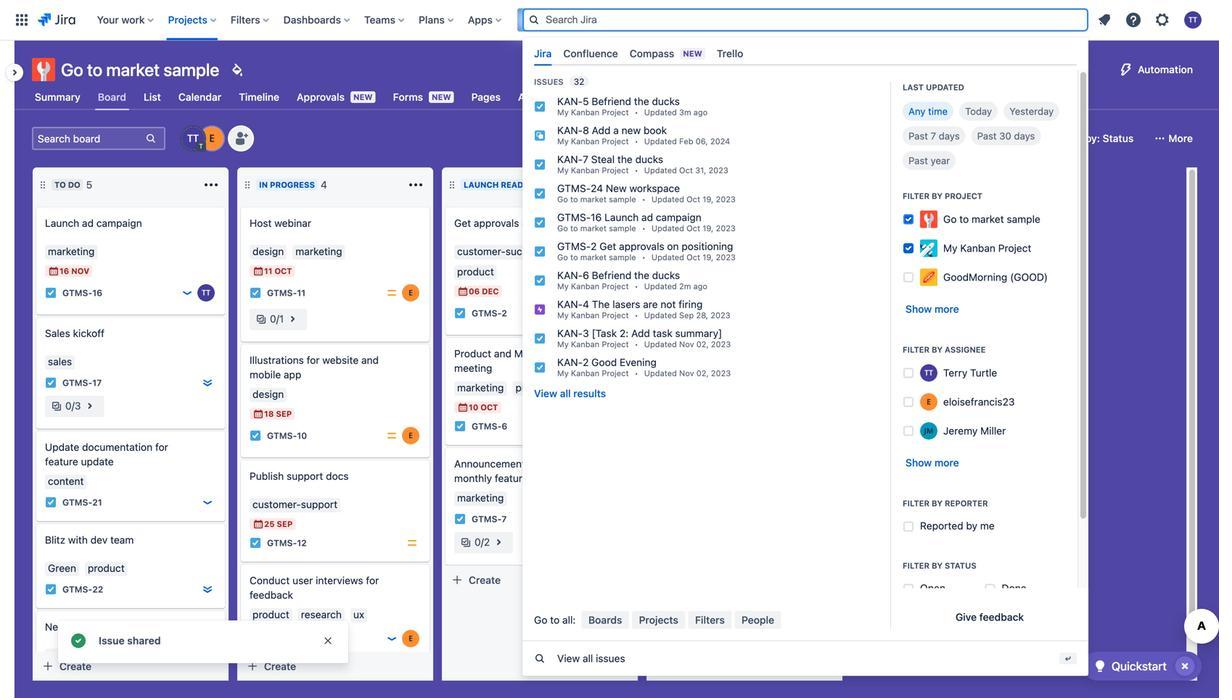 Task type: vqa. For each thing, say whether or not it's contained in the screenshot.


Task type: describe. For each thing, give the bounding box(es) containing it.
my inside kan-7  steal the ducks my kanban project • updated oct 31, 2023
[[557, 166, 569, 175]]

12
[[297, 538, 307, 549]]

kan-5  befriend the ducks my kanban project • updated 3m ago
[[557, 96, 708, 117]]

plans
[[419, 14, 445, 26]]

2023 inside kan-4  the lasers are not firing my kanban project • updated sep 28, 2023
[[711, 311, 730, 321]]

28,
[[696, 311, 708, 321]]

1 vertical spatial projects
[[639, 615, 678, 626]]

my inside kan-4  the lasers are not firing my kanban project • updated sep 28, 2023
[[557, 311, 569, 321]]

low image for terry turtle icon for sales kickoff
[[181, 287, 193, 299]]

18 sep
[[264, 410, 292, 419]]

0 horizontal spatial go to market sample
[[61, 60, 219, 80]]

due date: 10 october 2023 element
[[457, 402, 498, 414]]

update documentation for feature update
[[45, 442, 168, 468]]

24 for gtms-24
[[92, 675, 104, 685]]

gtms-2  get approvals on positioning go to market sample • updated oct 19, 2023
[[557, 241, 736, 262]]

blitz with dev team
[[45, 534, 134, 546]]

add inside kan-8  add a new book my kanban project • updated feb 06, 2024
[[592, 125, 611, 137]]

new workspace
[[45, 622, 119, 634]]

0 / 1
[[270, 313, 284, 325]]

lowest image for sales kickoff
[[202, 377, 213, 389]]

show for jeremy miller
[[906, 457, 932, 469]]

create button for host webinar
[[241, 655, 430, 679]]

task image for gtms-11
[[250, 287, 261, 299]]

teams
[[364, 14, 395, 26]]

group
[[1053, 132, 1083, 144]]

compass
[[630, 48, 674, 60]]

gtms-24 link
[[62, 674, 104, 686]]

create image for update
[[28, 422, 45, 439]]

show more button for goodmorning
[[897, 298, 968, 321]]

gtms- for gtms-12
[[267, 538, 297, 549]]

last updated
[[903, 83, 964, 92]]

0 horizontal spatial medium image
[[386, 430, 398, 442]]

for inside update documentation for feature update
[[155, 442, 168, 454]]

evening
[[620, 357, 657, 369]]

create image for publish
[[232, 451, 250, 468]]

issues
[[596, 653, 625, 665]]

check image
[[1091, 658, 1109, 676]]

new right approvals
[[353, 93, 373, 102]]

kanban inside "kan-5  befriend the ducks my kanban project • updated 3m ago"
[[571, 108, 600, 117]]

to do 5
[[54, 179, 92, 191]]

go to all:
[[534, 615, 576, 626]]

[task
[[592, 328, 617, 340]]

eloisefrancis23 image for conduct user interviews for feedback
[[402, 631, 419, 648]]

(good)
[[1010, 272, 1048, 284]]

summary
[[35, 91, 80, 103]]

0 vertical spatial get
[[454, 217, 471, 229]]

updated inside kan-3  [task 2: add task summary] my kanban project • updated nov 02, 2023
[[644, 340, 677, 350]]

oct inside gtms-24  new workspace go to market sample • updated oct 19, 2023
[[687, 195, 700, 204]]

sample inside 'gtms-16  launch ad campaign go to market sample • updated oct 19, 2023'
[[609, 224, 636, 233]]

0 for 0 / 1
[[270, 313, 276, 325]]

0 vertical spatial nov
[[71, 267, 89, 276]]

new right forms
[[432, 93, 451, 102]]

gtms- for gtms-11
[[267, 288, 297, 298]]

2023 inside kan-2  good evening my kanban project • updated nov 02, 2023
[[711, 369, 731, 379]]

feedback inside button
[[979, 612, 1024, 624]]

view for view all results
[[534, 388, 557, 400]]

project inside kan-4  the lasers are not firing my kanban project • updated sep 28, 2023
[[602, 311, 629, 321]]

Search board text field
[[33, 128, 144, 149]]

• inside kan-2  good evening my kanban project • updated nov 02, 2023
[[635, 369, 638, 379]]

new up the 8
[[588, 93, 607, 102]]

go inside gtms-24  new workspace go to market sample • updated oct 19, 2023
[[557, 195, 568, 204]]

kanban inside kan-4  the lasers are not firing my kanban project • updated sep 28, 2023
[[571, 311, 600, 321]]

timeline
[[239, 91, 279, 103]]

show subtasks image for 1
[[284, 311, 301, 328]]

task image for gtms-7
[[454, 514, 466, 525]]

show more button for jeremy
[[897, 452, 968, 475]]

ad inside 'gtms-16  launch ad campaign go to market sample • updated oct 19, 2023'
[[641, 212, 653, 224]]

for inside illustrations for website and mobile app
[[307, 354, 320, 366]]

pages link
[[468, 84, 504, 110]]

create image for sales
[[28, 308, 45, 325]]

team
[[110, 534, 134, 546]]

filter for terry turtle
[[903, 346, 930, 355]]

column actions menu image for launch ad campaign
[[202, 176, 220, 194]]

updated inside gtms-24  new workspace go to market sample • updated oct 19, 2023
[[652, 195, 684, 204]]

2023 inside gtms-24  new workspace go to market sample • updated oct 19, 2023
[[716, 195, 736, 204]]

due date: 11 october 2023 element
[[253, 266, 292, 277]]

are
[[643, 299, 658, 311]]

create image for new
[[28, 602, 45, 619]]

02, inside kan-2  good evening my kanban project • updated nov 02, 2023
[[696, 369, 709, 379]]

19, inside gtms-24  new workspace go to market sample • updated oct 19, 2023
[[703, 195, 714, 204]]

create image for get
[[437, 197, 454, 215]]

project
[[945, 192, 983, 201]]

kanban up goodmorning
[[960, 243, 996, 254]]

calendar link
[[175, 84, 224, 110]]

due date: 06 december 2023 element
[[457, 286, 499, 298]]

• inside kan-4  the lasers are not firing my kanban project • updated sep 28, 2023
[[635, 311, 638, 321]]

filter for go to market sample
[[903, 192, 930, 201]]

plans button
[[414, 8, 459, 32]]

view all results
[[534, 388, 606, 400]]

by for me
[[966, 520, 978, 532]]

ducks for kan-7  steal the ducks
[[635, 154, 663, 166]]

past for past 7 days
[[909, 130, 928, 142]]

shared
[[127, 635, 161, 647]]

• inside gtms-24  new workspace go to market sample • updated oct 19, 2023
[[642, 195, 646, 204]]

0 for 0 / 3
[[65, 400, 72, 412]]

workspace inside gtms-24  new workspace go to market sample • updated oct 19, 2023
[[629, 183, 680, 195]]

0 horizontal spatial campaign
[[96, 217, 142, 229]]

jira tab
[[528, 42, 558, 66]]

market up my kanban project
[[972, 213, 1004, 225]]

gtms-21
[[62, 498, 102, 508]]

19, inside gtms-2  get approvals on positioning go to market sample • updated oct 19, 2023
[[703, 253, 714, 262]]

results
[[573, 388, 606, 400]]

to inside 'gtms-16  launch ad campaign go to market sample • updated oct 19, 2023'
[[570, 224, 578, 233]]

oct inside 'gtms-16  launch ad campaign go to market sample • updated oct 19, 2023'
[[687, 224, 700, 233]]

success image
[[70, 633, 87, 650]]

gtms- for gtms-24  new workspace go to market sample • updated oct 19, 2023
[[557, 183, 591, 195]]

give feedback button
[[947, 606, 1033, 630]]

today button
[[959, 102, 998, 121]]

/ for 2
[[481, 537, 484, 549]]

kanban inside kan-8  add a new book my kanban project • updated feb 06, 2024
[[571, 137, 600, 146]]

feature inside announcement blog for monthly feature updates
[[495, 473, 528, 485]]

people link
[[735, 612, 781, 630]]

kan-4  the lasers are not firing my kanban project • updated sep 28, 2023
[[557, 299, 730, 321]]

trello tab
[[711, 42, 749, 66]]

publish support docs
[[250, 471, 349, 483]]

launch for launch ready 3
[[464, 180, 499, 190]]

3 inside kan-3  [task 2: add task summary] my kanban project • updated nov 02, 2023
[[583, 328, 589, 340]]

due date: 10 october 2023 image
[[457, 402, 469, 414]]

16 for gtms-16
[[92, 288, 102, 298]]

eloisefrancis23 image for new workspace
[[197, 671, 215, 689]]

• inside kan-6  befriend the ducks my kanban project • updated 2m ago
[[635, 282, 638, 292]]

tab list containing jira
[[528, 42, 1083, 66]]

0 / 2
[[475, 537, 490, 549]]

apps
[[468, 14, 493, 26]]

yesterday button
[[1004, 102, 1060, 121]]

your profile and settings image
[[1184, 11, 1202, 29]]

ducks for kan-6  befriend the ducks
[[652, 270, 680, 282]]

show more for goodmorning
[[906, 303, 959, 315]]

updated inside kan-7  steal the ducks my kanban project • updated oct 31, 2023
[[644, 166, 677, 175]]

create for launch ad campaign
[[60, 661, 91, 673]]

2:
[[620, 328, 629, 340]]

low image for eloisefrancis23 image associated with conduct user interviews for feedback
[[386, 634, 398, 645]]

past 7 days button
[[903, 127, 966, 146]]

by for status
[[932, 562, 943, 571]]

0 horizontal spatial approvals
[[474, 217, 519, 229]]

1 vertical spatial go to market sample
[[943, 213, 1041, 225]]

past for past 30 days
[[977, 130, 997, 142]]

11 inside the due date: 11 october 2023 "element"
[[264, 267, 272, 276]]

new inside gtms-24  new workspace go to market sample • updated oct 19, 2023
[[606, 183, 627, 195]]

automation button
[[1112, 58, 1202, 81]]

• inside kan-8  add a new book my kanban project • updated feb 06, 2024
[[635, 137, 638, 146]]

jira
[[534, 48, 552, 60]]

settings image
[[1154, 11, 1171, 29]]

get approvals on positioning
[[454, 217, 588, 229]]

the for kan-5  befriend the ducks
[[634, 96, 649, 108]]

kanban inside kan-2  good evening my kanban project • updated nov 02, 2023
[[571, 369, 600, 379]]

5 inside "kan-5  befriend the ducks my kanban project • updated 3m ago"
[[583, 96, 589, 108]]

new left the success image
[[45, 622, 66, 634]]

1 vertical spatial 5
[[86, 179, 92, 191]]

eloisefrancis23 image
[[402, 284, 419, 302]]

launch for launch ad campaign
[[45, 217, 79, 229]]

0 horizontal spatial ad
[[82, 217, 94, 229]]

goodmorning (good)
[[943, 272, 1048, 284]]

more button
[[1148, 127, 1202, 150]]

automation image
[[1118, 61, 1135, 78]]

announcement
[[454, 458, 525, 470]]

create button inside primary element
[[517, 8, 567, 32]]

market up list
[[106, 60, 160, 80]]

today
[[965, 106, 992, 117]]

gtms-16
[[62, 288, 102, 298]]

16 for gtms-16  launch ad campaign go to market sample • updated oct 19, 2023
[[591, 212, 602, 224]]

low image for gtms-24
[[181, 674, 193, 686]]

steal
[[591, 154, 615, 166]]

people
[[742, 615, 774, 626]]

0 horizontal spatial issues
[[534, 77, 564, 87]]

kan- for 4
[[557, 299, 583, 311]]

06,
[[696, 137, 708, 146]]

0 right launched
[[720, 179, 727, 191]]

gtms-24
[[62, 675, 104, 685]]

• inside kan-7  steal the ducks my kanban project • updated oct 31, 2023
[[635, 166, 638, 175]]

2023 inside gtms-2  get approvals on positioning go to market sample • updated oct 19, 2023
[[716, 253, 736, 262]]

0 vertical spatial eloisefrancis23 image
[[402, 427, 419, 445]]

kan- for 2
[[557, 357, 583, 369]]

• inside 'gtms-16  launch ad campaign go to market sample • updated oct 19, 2023'
[[642, 224, 646, 233]]

show subtasks image for 3
[[81, 398, 98, 415]]

a
[[613, 125, 619, 137]]

launch inside 'gtms-16  launch ad campaign go to market sample • updated oct 19, 2023'
[[605, 212, 639, 224]]

meeting
[[454, 362, 492, 374]]

summary link
[[32, 84, 83, 110]]

reports
[[676, 91, 713, 103]]

task image for gtms-12
[[250, 538, 261, 549]]

due date: 25 september 2023 element
[[253, 519, 293, 530]]

eloisefrancis23
[[943, 396, 1015, 408]]

timeline link
[[236, 84, 282, 110]]

terry turtle image for sales kickoff
[[197, 284, 215, 302]]

market inside gtms-2  get approvals on positioning go to market sample • updated oct 19, 2023
[[580, 253, 607, 262]]

0 vertical spatial 10
[[469, 403, 478, 413]]

project inside kan-3  [task 2: add task summary] my kanban project • updated nov 02, 2023
[[602, 340, 629, 350]]

filters inside "link"
[[695, 615, 725, 626]]

11 inside gtms-11 link
[[297, 288, 306, 298]]

approvals inside gtms-2  get approvals on positioning go to market sample • updated oct 19, 2023
[[619, 241, 664, 253]]

my inside "kan-5  befriend the ducks my kanban project • updated 3m ago"
[[557, 108, 569, 117]]

view all results link
[[525, 383, 615, 406]]

settings
[[852, 91, 891, 103]]

past 7 days
[[909, 130, 960, 142]]

all for issues
[[583, 653, 593, 665]]

nov inside kan-3  [task 2: add task summary] my kanban project • updated nov 02, 2023
[[679, 340, 694, 350]]

for inside announcement blog for monthly feature updates
[[551, 458, 564, 470]]

by for assignee
[[932, 346, 943, 355]]

updated inside 'gtms-16  launch ad campaign go to market sample • updated oct 19, 2023'
[[652, 224, 684, 233]]

1 vertical spatial medium image
[[406, 538, 418, 549]]

gtms-17 link
[[62, 377, 102, 389]]

gtms- for gtms-10
[[267, 431, 297, 441]]

any time button
[[903, 102, 954, 121]]

3 for 0 / 3
[[75, 400, 81, 412]]

0 horizontal spatial on
[[522, 217, 534, 229]]

filters inside dropdown button
[[231, 14, 260, 26]]

/ for 1
[[276, 313, 279, 325]]

due date: 10 october 2023 image
[[457, 402, 469, 414]]

oct inside kan-7  steal the ducks my kanban project • updated oct 31, 2023
[[679, 166, 693, 175]]

1
[[279, 313, 284, 325]]

1 vertical spatial 10
[[297, 431, 307, 441]]

last updated option group
[[903, 102, 1066, 170]]

feature inside update documentation for feature update
[[45, 456, 78, 468]]

sample up calendar
[[164, 60, 219, 80]]

30
[[999, 130, 1011, 142]]

sep for publish support docs
[[277, 520, 293, 529]]

project inside kan-6  befriend the ducks my kanban project • updated 2m ago
[[602, 282, 629, 292]]

gtms- for gtms-7
[[472, 514, 502, 525]]

trello
[[717, 48, 743, 60]]

kanban inside kan-6  befriend the ducks my kanban project • updated 2m ago
[[571, 282, 600, 292]]

1 vertical spatial issues
[[628, 91, 658, 103]]

create button down launched 0
[[650, 208, 839, 231]]

kan-3  [task 2: add task summary] my kanban project • updated nov 02, 2023
[[557, 328, 731, 350]]

0 vertical spatial 4
[[321, 179, 327, 191]]

the for kan-7  steal the ducks
[[617, 154, 633, 166]]

and inside product and marketing kickoff meeting
[[494, 348, 512, 360]]

1 vertical spatial low image
[[202, 497, 213, 509]]

all for results
[[560, 388, 571, 400]]

sample inside gtms-2  get approvals on positioning go to market sample • updated oct 19, 2023
[[609, 253, 636, 262]]

0 horizontal spatial positioning
[[536, 217, 588, 229]]

issue
[[99, 635, 125, 647]]

automation
[[1138, 63, 1193, 75]]

0 vertical spatial kickoff
[[73, 328, 105, 340]]

market inside gtms-24  new workspace go to market sample • updated oct 19, 2023
[[580, 195, 607, 204]]

sep for illustrations for website and mobile app
[[276, 410, 292, 419]]

kickoff inside product and marketing kickoff meeting
[[564, 348, 595, 360]]

webinar
[[274, 217, 311, 229]]

gtms-17
[[62, 378, 102, 388]]

25 sep
[[264, 520, 293, 529]]

updated inside kan-8  add a new book my kanban project • updated feb 06, 2024
[[644, 137, 677, 146]]

gtms- for gtms-2  get approvals on positioning go to market sample • updated oct 19, 2023
[[557, 241, 591, 253]]

conduct user interviews for feedback
[[250, 575, 379, 602]]

sample up my kanban project
[[1007, 213, 1041, 225]]

project inside kan-7  steal the ducks my kanban project • updated oct 31, 2023
[[602, 166, 629, 175]]

terry turtle
[[943, 367, 997, 379]]

calendar
[[178, 91, 221, 103]]



Task type: locate. For each thing, give the bounding box(es) containing it.
kickoff right sales on the top left of page
[[73, 328, 105, 340]]

by up the 'open'
[[932, 562, 943, 571]]

ago right 3m
[[694, 108, 708, 117]]

ducks up 3m
[[652, 96, 680, 108]]

10 oct
[[469, 403, 498, 413]]

launch down to
[[45, 217, 79, 229]]

show up filter by reporter
[[906, 457, 932, 469]]

4 right progress
[[321, 179, 327, 191]]

eloisefrancis23 image
[[402, 427, 419, 445], [402, 631, 419, 648], [197, 671, 215, 689]]

06
[[469, 287, 480, 296]]

sep right 25 on the bottom of the page
[[277, 520, 293, 529]]

docs
[[326, 471, 349, 483]]

1 horizontal spatial on
[[667, 241, 679, 253]]

befriend up the
[[592, 270, 631, 282]]

task image for gtms-2
[[454, 308, 466, 319]]

gtms- for gtms-21
[[62, 498, 92, 508]]

task image
[[45, 287, 57, 299], [250, 287, 261, 299], [45, 377, 57, 389], [454, 421, 466, 433], [45, 674, 57, 686]]

sample up kan-6  befriend the ducks my kanban project • updated 2m ago
[[609, 253, 636, 262]]

go to market sample up list
[[61, 60, 219, 80]]

project down 2:
[[602, 340, 629, 350]]

appswitcher icon image
[[13, 11, 30, 29]]

2 kan- from the top
[[557, 125, 583, 137]]

for up updates
[[551, 458, 564, 470]]

due date: 18 september 2023 image
[[253, 409, 264, 420], [253, 409, 264, 420]]

kan-6  befriend the ducks my kanban project • updated 2m ago
[[557, 270, 708, 292]]

help image
[[1125, 11, 1142, 29]]

0 horizontal spatial all
[[560, 388, 571, 400]]

0 vertical spatial lowest image
[[202, 377, 213, 389]]

user
[[292, 575, 313, 587]]

for right interviews
[[366, 575, 379, 587]]

0 vertical spatial befriend
[[592, 96, 631, 108]]

ducks inside kan-6  befriend the ducks my kanban project • updated 2m ago
[[652, 270, 680, 282]]

0 horizontal spatial launch
[[45, 217, 79, 229]]

2 lowest image from the top
[[202, 584, 213, 596]]

ducks down kan-8  add a new book my kanban project • updated feb 06, 2024
[[635, 154, 663, 166]]

• inside "kan-5  befriend the ducks my kanban project • updated 3m ago"
[[635, 108, 638, 117]]

02,
[[696, 340, 709, 350], [696, 369, 709, 379]]

7 kan- from the top
[[557, 357, 583, 369]]

updated inside kan-6  befriend the ducks my kanban project • updated 2m ago
[[644, 282, 677, 292]]

18
[[264, 410, 274, 419]]

kan-7  steal the ducks my kanban project • updated oct 31, 2023
[[557, 154, 728, 175]]

2 vertical spatial nov
[[679, 369, 694, 379]]

1 show from the top
[[906, 303, 932, 315]]

1 vertical spatial approvals
[[619, 241, 664, 253]]

2m
[[679, 282, 691, 292]]

go inside 'gtms-16  launch ad campaign go to market sample • updated oct 19, 2023'
[[557, 224, 568, 233]]

do
[[68, 180, 80, 190]]

show more down jeremy
[[906, 457, 959, 469]]

issues up attachments
[[534, 77, 564, 87]]

1 vertical spatial ago
[[693, 282, 708, 292]]

1 19, from the top
[[703, 195, 714, 204]]

updated down task in the right of the page
[[644, 340, 677, 350]]

2 column actions menu image from the left
[[407, 176, 425, 194]]

past year button
[[903, 151, 956, 170]]

2 02, from the top
[[696, 369, 709, 379]]

teams button
[[360, 8, 410, 32]]

reported by me
[[920, 520, 995, 532]]

1 vertical spatial filters
[[695, 615, 725, 626]]

4
[[321, 179, 327, 191], [583, 299, 589, 311]]

and inside illustrations for website and mobile app
[[361, 354, 379, 366]]

4 filter from the top
[[903, 562, 930, 571]]

all
[[560, 388, 571, 400], [583, 653, 593, 665]]

projects inside dropdown button
[[168, 14, 207, 26]]

2 vertical spatial 19,
[[703, 253, 714, 262]]

kan- for 6
[[557, 270, 583, 282]]

1 kan- from the top
[[557, 96, 583, 108]]

create image for conduct
[[232, 555, 250, 573]]

create button for launch ad campaign
[[36, 655, 225, 679]]

approvals
[[474, 217, 519, 229], [619, 241, 664, 253]]

filters button
[[226, 8, 275, 32]]

filter for done
[[903, 562, 930, 571]]

1 vertical spatial ducks
[[635, 154, 663, 166]]

5
[[583, 96, 589, 108], [86, 179, 92, 191]]

show more button up filter by assignee
[[897, 298, 968, 321]]

0 horizontal spatial 4
[[321, 179, 327, 191]]

by:
[[1085, 132, 1100, 144]]

illustrations for website and mobile app
[[250, 354, 379, 381]]

• down lasers
[[635, 311, 638, 321]]

2 vertical spatial low image
[[181, 674, 193, 686]]

/ down the gtms-17 link
[[72, 400, 75, 412]]

0 vertical spatial projects
[[168, 14, 207, 26]]

1 vertical spatial low image
[[386, 634, 398, 645]]

banner containing your work
[[0, 0, 1219, 677]]

tab list
[[528, 42, 1083, 66], [23, 84, 902, 110]]

create button for get approvals on positioning
[[446, 569, 634, 592]]

ago for kan-5  befriend the ducks
[[694, 108, 708, 117]]

product
[[454, 348, 491, 360]]

create for get approvals on positioning
[[469, 575, 501, 587]]

updated inside gtms-2  get approvals on positioning go to market sample • updated oct 19, 2023
[[652, 253, 684, 262]]

24 inside gtms-24  new workspace go to market sample • updated oct 19, 2023
[[591, 183, 603, 195]]

7 for days
[[931, 130, 936, 142]]

list link
[[141, 84, 164, 110]]

workspace down kan-7  steal the ducks my kanban project • updated oct 31, 2023
[[629, 183, 680, 195]]

dev
[[90, 534, 108, 546]]

approvals down 'gtms-16  launch ad campaign go to market sample • updated oct 19, 2023'
[[619, 241, 664, 253]]

publish
[[250, 471, 284, 483]]

2023 inside kan-7  steal the ducks my kanban project • updated oct 31, 2023
[[709, 166, 728, 175]]

• up lasers
[[635, 282, 638, 292]]

create image for illustrations
[[232, 335, 250, 352]]

kanban up the
[[571, 282, 600, 292]]

low image
[[591, 308, 602, 319], [202, 497, 213, 509], [181, 674, 193, 686]]

kan- for 8
[[557, 125, 583, 137]]

column actions menu image
[[202, 176, 220, 194], [407, 176, 425, 194]]

and right website
[[361, 354, 379, 366]]

2023 inside kan-3  [task 2: add task summary] my kanban project • updated nov 02, 2023
[[711, 340, 731, 350]]

updated inside kan-4  the lasers are not firing my kanban project • updated sep 28, 2023
[[644, 311, 677, 321]]

gtms- for gtms-6
[[472, 422, 502, 432]]

gtms- for gtms-22
[[62, 585, 92, 595]]

0 horizontal spatial 6
[[502, 422, 507, 432]]

0 vertical spatial go to market sample
[[61, 60, 219, 80]]

ago inside kan-6  befriend the ducks my kanban project • updated 2m ago
[[693, 282, 708, 292]]

jira image
[[38, 11, 75, 29], [38, 11, 75, 29]]

tab list containing board
[[23, 84, 902, 110]]

1 days from the left
[[939, 130, 960, 142]]

gtms-12 link
[[267, 537, 307, 550]]

1 horizontal spatial and
[[494, 348, 512, 360]]

due date: 11 october 2023 image
[[253, 266, 264, 277], [253, 266, 264, 277]]

ducks for kan-5  befriend the ducks
[[652, 96, 680, 108]]

on inside gtms-2  get approvals on positioning go to market sample • updated oct 19, 2023
[[667, 241, 679, 253]]

more for jeremy
[[935, 457, 959, 469]]

task image for gtms-21
[[45, 497, 57, 509]]

task image down due date: 06 december 2023 element
[[454, 308, 466, 319]]

1 horizontal spatial medium image
[[406, 538, 418, 549]]

0 vertical spatial the
[[634, 96, 649, 108]]

show for goodmorning (good)
[[906, 303, 932, 315]]

1 vertical spatial feature
[[495, 473, 528, 485]]

low image
[[181, 287, 193, 299], [386, 634, 398, 645]]

to inside gtms-2  get approvals on positioning go to market sample • updated oct 19, 2023
[[570, 253, 578, 262]]

project up lasers
[[602, 282, 629, 292]]

show subtasks image
[[490, 534, 507, 552]]

market inside 'gtms-16  launch ad campaign go to market sample • updated oct 19, 2023'
[[580, 224, 607, 233]]

all left 'results'
[[560, 388, 571, 400]]

the inside "kan-5  befriend the ducks my kanban project • updated 3m ago"
[[634, 96, 649, 108]]

2 vertical spatial the
[[634, 270, 649, 282]]

2 for gtms-2
[[502, 308, 507, 319]]

view right view all issues image
[[557, 653, 580, 665]]

1 vertical spatial add
[[631, 328, 650, 340]]

2 befriend from the top
[[592, 270, 631, 282]]

6 kan- from the top
[[557, 328, 583, 340]]

last
[[903, 83, 924, 92]]

1 vertical spatial view
[[557, 653, 580, 665]]

1 vertical spatial sep
[[276, 410, 292, 419]]

updated down evening
[[644, 369, 677, 379]]

me
[[980, 520, 995, 532]]

the down gtms-2  get approvals on positioning go to market sample • updated oct 19, 2023
[[634, 270, 649, 282]]

ducks inside "kan-5  befriend the ducks my kanban project • updated 3m ago"
[[652, 96, 680, 108]]

create button down issue shared
[[36, 655, 225, 679]]

sample up gtms-2  get approvals on positioning go to market sample • updated oct 19, 2023
[[609, 224, 636, 233]]

project inside kan-8  add a new book my kanban project • updated feb 06, 2024
[[602, 137, 629, 146]]

• up kan-6  befriend the ducks my kanban project • updated 2m ago
[[642, 253, 646, 262]]

0 vertical spatial view
[[534, 388, 557, 400]]

kan- for 7
[[557, 154, 583, 166]]

my inside kan-8  add a new book my kanban project • updated feb 06, 2024
[[557, 137, 569, 146]]

forms
[[393, 91, 423, 103]]

conduct
[[250, 575, 290, 587]]

set project background image
[[228, 61, 246, 78]]

• up evening
[[635, 340, 638, 350]]

kan- left the
[[557, 299, 583, 311]]

updated down not
[[644, 311, 677, 321]]

done
[[1002, 583, 1026, 595]]

market up kan-6  befriend the ducks my kanban project • updated 2m ago
[[580, 253, 607, 262]]

more up filter by assignee
[[935, 303, 959, 315]]

get inside gtms-2  get approvals on positioning go to market sample • updated oct 19, 2023
[[600, 241, 616, 253]]

feedback down conduct
[[250, 590, 293, 602]]

confluence
[[563, 48, 618, 60]]

1 lowest image from the top
[[202, 377, 213, 389]]

7 left steal
[[583, 154, 588, 166]]

1 vertical spatial eloisefrancis23 image
[[402, 631, 419, 648]]

16 inside gtms-16 link
[[92, 288, 102, 298]]

1 horizontal spatial 7
[[583, 154, 588, 166]]

1 horizontal spatial all
[[583, 653, 593, 665]]

feedback down done
[[979, 612, 1024, 624]]

0 horizontal spatial feedback
[[250, 590, 293, 602]]

4 kan- from the top
[[557, 270, 583, 282]]

1 column actions menu image from the left
[[202, 176, 220, 194]]

2 show more button from the top
[[897, 452, 968, 475]]

2 horizontal spatial launch
[[605, 212, 639, 224]]

1 more from the top
[[935, 303, 959, 315]]

gtms- inside 'gtms-16  launch ad campaign go to market sample • updated oct 19, 2023'
[[557, 212, 591, 224]]

medium image
[[386, 287, 398, 299]]

any
[[909, 106, 926, 117]]

0 vertical spatial feature
[[45, 456, 78, 468]]

pages
[[471, 91, 501, 103]]

4 inside kan-4  the lasers are not firing my kanban project • updated sep 28, 2023
[[583, 299, 589, 311]]

0 horizontal spatial terry turtle image
[[197, 284, 215, 302]]

launch down gtms-24  new workspace go to market sample • updated oct 19, 2023
[[605, 212, 639, 224]]

filter by assignee
[[903, 346, 986, 355]]

updated inside "kan-5  befriend the ducks my kanban project • updated 3m ago"
[[644, 108, 677, 117]]

kanban up 'results'
[[571, 369, 600, 379]]

for inside conduct user interviews for feedback
[[366, 575, 379, 587]]

medium image
[[386, 430, 398, 442], [406, 538, 418, 549]]

/
[[276, 313, 279, 325], [72, 400, 75, 412], [481, 537, 484, 549]]

project inside kan-2  good evening my kanban project • updated nov 02, 2023
[[602, 369, 629, 379]]

1 vertical spatial 19,
[[703, 224, 714, 233]]

2 horizontal spatial 7
[[931, 130, 936, 142]]

market down steal
[[580, 195, 607, 204]]

banner
[[0, 0, 1219, 677]]

2 vertical spatial 7
[[502, 514, 507, 525]]

0 vertical spatial feedback
[[250, 590, 293, 602]]

by for project
[[932, 192, 943, 201]]

2 vertical spatial eloisefrancis23 image
[[197, 671, 215, 689]]

more for goodmorning
[[935, 303, 959, 315]]

gtms- for gtms-24
[[62, 675, 92, 685]]

ago right 2m
[[693, 282, 708, 292]]

the right steal
[[617, 154, 633, 166]]

0 for 0 / 2
[[475, 537, 481, 549]]

view all issues image
[[534, 654, 546, 665]]

due date: 16 november 2023 image
[[48, 266, 60, 277]]

2 for kan-2  good evening my kanban project • updated nov 02, 2023
[[583, 357, 589, 369]]

ducks inside kan-7  steal the ducks my kanban project • updated oct 31, 2023
[[635, 154, 663, 166]]

4 left the
[[583, 299, 589, 311]]

/ left show subtasks icon
[[481, 537, 484, 549]]

create for host webinar
[[264, 661, 296, 673]]

gtms-11 link
[[267, 287, 306, 299]]

• inside gtms-2  get approvals on positioning go to market sample • updated oct 19, 2023
[[642, 253, 646, 262]]

reports link
[[673, 84, 716, 110]]

days for past 30 days
[[1014, 130, 1035, 142]]

sample inside gtms-24  new workspace go to market sample • updated oct 19, 2023
[[609, 195, 636, 204]]

8
[[583, 125, 589, 137]]

24 for gtms-24  new workspace go to market sample • updated oct 19, 2023
[[591, 183, 603, 195]]

• up new
[[635, 108, 638, 117]]

ago inside "kan-5  befriend the ducks my kanban project • updated 3m ago"
[[694, 108, 708, 117]]

3 right ready
[[535, 179, 541, 191]]

• inside kan-3  [task 2: add task summary] my kanban project • updated nov 02, 2023
[[635, 340, 638, 350]]

create image for product
[[437, 328, 454, 345]]

task image for gtms-6
[[454, 421, 466, 433]]

2 vertical spatial sep
[[277, 520, 293, 529]]

1 vertical spatial show
[[906, 457, 932, 469]]

go inside gtms-2  get approvals on positioning go to market sample • updated oct 19, 2023
[[557, 253, 568, 262]]

the inside kan-6  befriend the ducks my kanban project • updated 2m ago
[[634, 270, 649, 282]]

1 horizontal spatial filters
[[695, 615, 725, 626]]

1 horizontal spatial campaign
[[656, 212, 702, 224]]

apps button
[[464, 8, 507, 32]]

3 for launch ready 3
[[535, 179, 541, 191]]

2 days from the left
[[1014, 130, 1035, 142]]

my inside kan-6  befriend the ducks my kanban project • updated 2m ago
[[557, 282, 569, 292]]

3
[[535, 179, 541, 191], [583, 328, 589, 340], [75, 400, 81, 412]]

all left issues in the bottom of the page
[[583, 653, 593, 665]]

sep right 18
[[276, 410, 292, 419]]

new left 'trello' tab
[[683, 49, 702, 58]]

create image
[[232, 197, 250, 215], [28, 422, 45, 439], [232, 451, 250, 468], [232, 555, 250, 573], [28, 602, 45, 619]]

0 horizontal spatial 24
[[92, 675, 104, 685]]

2 show from the top
[[906, 457, 932, 469]]

by
[[932, 192, 943, 201], [932, 346, 943, 355], [932, 499, 943, 509], [966, 520, 978, 532], [932, 562, 943, 571]]

0 horizontal spatial column actions menu image
[[202, 176, 220, 194]]

0 vertical spatial sep
[[679, 311, 694, 321]]

17
[[92, 378, 102, 388]]

2 filter from the top
[[903, 346, 930, 355]]

task image
[[454, 308, 466, 319], [250, 430, 261, 442], [45, 497, 57, 509], [454, 514, 466, 525], [250, 538, 261, 549], [45, 584, 57, 596]]

open
[[920, 583, 945, 595]]

updated inside kan-2  good evening my kanban project • updated nov 02, 2023
[[644, 369, 677, 379]]

/ for 3
[[72, 400, 75, 412]]

ready
[[501, 180, 529, 190]]

gtms- for gtms-16
[[62, 288, 92, 298]]

2023 inside 'gtms-16  launch ad campaign go to market sample • updated oct 19, 2023'
[[716, 224, 736, 233]]

0 horizontal spatial 10
[[297, 431, 307, 441]]

gtms-24  new workspace go to market sample • updated oct 19, 2023
[[557, 183, 736, 204]]

sample up 'gtms-16  launch ad campaign go to market sample • updated oct 19, 2023'
[[609, 195, 636, 204]]

• down evening
[[635, 369, 638, 379]]

1 vertical spatial 4
[[583, 299, 589, 311]]

search image
[[528, 14, 540, 26]]

lowest image
[[202, 377, 213, 389], [202, 584, 213, 596]]

1 show more button from the top
[[897, 298, 968, 321]]

all inside view all results link
[[560, 388, 571, 400]]

2 vertical spatial 3
[[75, 400, 81, 412]]

ago for kan-6  befriend the ducks
[[693, 282, 708, 292]]

2024
[[710, 137, 730, 146]]

2 inside kan-2  good evening my kanban project • updated nov 02, 2023
[[583, 357, 589, 369]]

5 down "32" at the left
[[583, 96, 589, 108]]

add left a
[[592, 125, 611, 137]]

1 horizontal spatial 3
[[535, 179, 541, 191]]

3 left [task
[[583, 328, 589, 340]]

dismiss image
[[322, 636, 334, 647]]

0 vertical spatial 02,
[[696, 340, 709, 350]]

by for reporter
[[932, 499, 943, 509]]

gtms-11
[[267, 288, 306, 298]]

boards link
[[581, 612, 629, 630]]

1 vertical spatial on
[[667, 241, 679, 253]]

16 down gtms-24  new workspace go to market sample • updated oct 19, 2023
[[591, 212, 602, 224]]

kickoff down [task
[[564, 348, 595, 360]]

gtms- inside gtms-24  new workspace go to market sample • updated oct 19, 2023
[[557, 183, 591, 195]]

1 horizontal spatial go to market sample
[[943, 213, 1041, 225]]

add inside kan-3  [task 2: add task summary] my kanban project • updated nov 02, 2023
[[631, 328, 650, 340]]

0 vertical spatial 3
[[535, 179, 541, 191]]

kanban down steal
[[571, 166, 600, 175]]

2 horizontal spatial low image
[[591, 308, 602, 319]]

1 show more from the top
[[906, 303, 959, 315]]

24 down issue
[[92, 675, 104, 685]]

with
[[68, 534, 88, 546]]

for left website
[[307, 354, 320, 366]]

oct inside gtms-2  get approvals on positioning go to market sample • updated oct 19, 2023
[[687, 253, 700, 262]]

2 horizontal spatial 16
[[591, 212, 602, 224]]

terry turtle image
[[197, 284, 215, 302], [607, 305, 624, 322]]

0 vertical spatial show
[[906, 303, 932, 315]]

task image for gtms-10
[[250, 430, 261, 442]]

launch ad campaign
[[45, 217, 142, 229]]

befriend for 5
[[592, 96, 631, 108]]

filter by project
[[903, 192, 983, 201]]

feature down update
[[45, 456, 78, 468]]

oct inside "element"
[[275, 267, 292, 276]]

updated up 2m
[[652, 253, 684, 262]]

0 vertical spatial low image
[[591, 308, 602, 319]]

befriend inside "kan-5  befriend the ducks my kanban project • updated 3m ago"
[[592, 96, 631, 108]]

my inside kan-3  [task 2: add task summary] my kanban project • updated nov 02, 2023
[[557, 340, 569, 350]]

monthly
[[454, 473, 492, 485]]

documentation
[[82, 442, 152, 454]]

0 vertical spatial approvals
[[474, 217, 519, 229]]

1 vertical spatial terry turtle image
[[607, 305, 624, 322]]

create image for blitz
[[28, 515, 45, 532]]

gtms- for gtms-16  launch ad campaign go to market sample • updated oct 19, 2023
[[557, 212, 591, 224]]

primary element
[[9, 0, 932, 40]]

on down ready
[[522, 217, 534, 229]]

1 vertical spatial 6
[[502, 422, 507, 432]]

1 horizontal spatial approvals
[[619, 241, 664, 253]]

dismiss quickstart image
[[1173, 655, 1197, 679]]

create image for announcement
[[437, 438, 454, 456]]

0 vertical spatial /
[[276, 313, 279, 325]]

dashboards
[[283, 14, 341, 26]]

updated down the book
[[644, 137, 677, 146]]

kanban down [task
[[571, 340, 600, 350]]

befriend for 6
[[592, 270, 631, 282]]

gtms-2 link
[[472, 307, 507, 320]]

5 kan- from the top
[[557, 299, 583, 311]]

11 oct
[[264, 267, 292, 276]]

gtms- for gtms-2
[[472, 308, 502, 319]]

positioning inside gtms-2  get approvals on positioning go to market sample • updated oct 19, 2023
[[682, 241, 733, 253]]

filters link
[[688, 612, 732, 630]]

1 horizontal spatial column actions menu image
[[407, 176, 425, 194]]

blitz
[[45, 534, 65, 546]]

0 vertical spatial 7
[[931, 130, 936, 142]]

22
[[92, 585, 103, 595]]

nov inside kan-2  good evening my kanban project • updated nov 02, 2023
[[679, 369, 694, 379]]

kan- down get approvals on positioning
[[557, 270, 583, 282]]

Search Jira field
[[522, 8, 1089, 32]]

kan- inside kan-2  good evening my kanban project • updated nov 02, 2023
[[557, 357, 583, 369]]

and
[[494, 348, 512, 360], [361, 354, 379, 366]]

0 horizontal spatial 5
[[86, 179, 92, 191]]

show more up filter by assignee
[[906, 303, 959, 315]]

0 vertical spatial 16
[[591, 212, 602, 224]]

2 more from the top
[[935, 457, 959, 469]]

gtms-16 link
[[62, 287, 102, 299]]

1 horizontal spatial kickoff
[[564, 348, 595, 360]]

0 horizontal spatial low image
[[181, 287, 193, 299]]

2 vertical spatial ducks
[[652, 270, 680, 282]]

create image up the publish
[[232, 451, 250, 468]]

yesterday
[[1010, 106, 1054, 117]]

due date: 25 september 2023 image
[[253, 519, 264, 530]]

3 19, from the top
[[703, 253, 714, 262]]

0 vertical spatial 11
[[264, 267, 272, 276]]

kan- for 5
[[557, 96, 583, 108]]

7 inside kan-7  steal the ducks my kanban project • updated oct 31, 2023
[[583, 154, 588, 166]]

1 vertical spatial show more button
[[897, 452, 968, 475]]

create image
[[28, 197, 45, 215], [437, 197, 454, 215], [28, 308, 45, 325], [437, 328, 454, 345], [232, 335, 250, 352], [437, 438, 454, 456], [28, 515, 45, 532]]

create image for host
[[232, 197, 250, 215]]

terry turtle image for product and marketing kickoff meeting
[[607, 305, 624, 322]]

1 horizontal spatial 5
[[583, 96, 589, 108]]

31,
[[695, 166, 706, 175]]

and right product
[[494, 348, 512, 360]]

1 horizontal spatial 4
[[583, 299, 589, 311]]

show more for jeremy
[[906, 457, 959, 469]]

0 horizontal spatial filters
[[231, 14, 260, 26]]

2 vertical spatial /
[[481, 537, 484, 549]]

project inside "kan-5  befriend the ducks my kanban project • updated 3m ago"
[[602, 108, 629, 117]]

3 filter from the top
[[903, 499, 930, 509]]

add people image
[[232, 130, 250, 147]]

1 vertical spatial feedback
[[979, 612, 1024, 624]]

due date: 06 december 2023 image
[[457, 286, 469, 298], [457, 286, 469, 298]]

project left settings
[[815, 91, 849, 103]]

task image for gtms-22
[[45, 584, 57, 596]]

new down steal
[[606, 183, 627, 195]]

7 for steal
[[583, 154, 588, 166]]

feedback inside conduct user interviews for feedback
[[250, 590, 293, 602]]

kan- for 3
[[557, 328, 583, 340]]

1 vertical spatial workspace
[[69, 622, 119, 634]]

task image down due date: 16 november 2023 icon
[[45, 287, 57, 299]]

due date: 16 november 2023 element
[[48, 266, 89, 277]]

task image left 'gtms-21' link
[[45, 497, 57, 509]]

gtms-10
[[267, 431, 307, 441]]

gtms-22
[[62, 585, 103, 595]]

0 vertical spatial low image
[[181, 287, 193, 299]]

low image for gtms-2
[[591, 308, 602, 319]]

sep inside due date: 25 september 2023 element
[[277, 520, 293, 529]]

2 for gtms-2  get approvals on positioning go to market sample • updated oct 19, 2023
[[591, 241, 597, 253]]

lowest image left mobile
[[202, 377, 213, 389]]

project inside tab list
[[815, 91, 849, 103]]

column actions menu image for host webinar
[[407, 176, 425, 194]]

1 vertical spatial more
[[935, 457, 959, 469]]

sidebar navigation image
[[0, 58, 32, 87]]

gtms-7 link
[[472, 513, 507, 526]]

launch left ready
[[464, 180, 499, 190]]

jeremy miller
[[943, 425, 1006, 437]]

gtms-6
[[472, 422, 507, 432]]

2 ago from the top
[[693, 282, 708, 292]]

confluence tab
[[558, 42, 624, 66]]

task image for gtms-24
[[45, 674, 57, 686]]

2 show more from the top
[[906, 457, 959, 469]]

kan- inside "kan-5  befriend the ducks my kanban project • updated 3m ago"
[[557, 96, 583, 108]]

1 filter from the top
[[903, 192, 930, 201]]

to inside gtms-24  new workspace go to market sample • updated oct 19, 2023
[[570, 195, 578, 204]]

sep inside kan-4  the lasers are not firing my kanban project • updated sep 28, 2023
[[679, 311, 694, 321]]

0 horizontal spatial get
[[454, 217, 471, 229]]

due date: 16 november 2023 image
[[48, 266, 60, 277]]

19, inside 'gtms-16  launch ad campaign go to market sample • updated oct 19, 2023'
[[703, 224, 714, 233]]

6 inside kan-6  befriend the ducks my kanban project • updated 2m ago
[[583, 270, 589, 282]]

6 for gtms-
[[502, 422, 507, 432]]

1 horizontal spatial ad
[[641, 212, 653, 224]]

give
[[956, 612, 977, 624]]

6
[[583, 270, 589, 282], [502, 422, 507, 432]]

lasers
[[613, 299, 640, 311]]

task image left gtms-22 link
[[45, 584, 57, 596]]

1 horizontal spatial terry turtle image
[[607, 305, 624, 322]]

0 vertical spatial show more button
[[897, 298, 968, 321]]

befriend up a
[[592, 96, 631, 108]]

on down 'gtms-16  launch ad campaign go to market sample • updated oct 19, 2023'
[[667, 241, 679, 253]]

kan- inside kan-3  [task 2: add task summary] my kanban project • updated nov 02, 2023
[[557, 328, 583, 340]]

project settings link
[[812, 84, 894, 110]]

24 down steal
[[591, 183, 603, 195]]

0 horizontal spatial 3
[[75, 400, 81, 412]]

3 kan- from the top
[[557, 154, 583, 166]]

create image for launch
[[28, 197, 45, 215]]

campaign inside 'gtms-16  launch ad campaign go to market sample • updated oct 19, 2023'
[[656, 212, 702, 224]]

0 vertical spatial 24
[[591, 183, 603, 195]]

16 inside due date: 16 november 2023 element
[[60, 267, 69, 276]]

create inside primary element
[[526, 14, 558, 26]]

projects
[[168, 14, 207, 26], [639, 615, 678, 626]]

in progress 4
[[259, 179, 327, 191]]

kan- down "32" at the left
[[557, 96, 583, 108]]

all:
[[562, 615, 576, 626]]

2 horizontal spatial 3
[[583, 328, 589, 340]]

2 19, from the top
[[703, 224, 714, 233]]

task image for gtms-17
[[45, 377, 57, 389]]

notifications image
[[1096, 11, 1113, 29]]

kanban inside kan-3  [task 2: add task summary] my kanban project • updated nov 02, 2023
[[571, 340, 600, 350]]

issues
[[534, 77, 564, 87], [628, 91, 658, 103]]

view
[[534, 388, 557, 400], [557, 653, 580, 665]]

kanban inside kan-7  steal the ducks my kanban project • updated oct 31, 2023
[[571, 166, 600, 175]]

show subtasks image
[[284, 311, 301, 328], [81, 398, 98, 415]]

issues up new
[[628, 91, 658, 103]]

product and marketing kickoff meeting
[[454, 348, 595, 374]]

dashboards button
[[279, 8, 356, 32]]

the for kan-6  befriend the ducks
[[634, 270, 649, 282]]

1 vertical spatial all
[[583, 653, 593, 665]]

days up year
[[939, 130, 960, 142]]

due date: 25 september 2023 image
[[253, 519, 264, 530]]

view for view all issues
[[557, 653, 580, 665]]

projects left filters "link"
[[639, 615, 678, 626]]

past left 30
[[977, 130, 997, 142]]

filter down past year
[[903, 192, 930, 201]]

add
[[592, 125, 611, 137], [631, 328, 650, 340]]

reported
[[920, 520, 963, 532]]

2 horizontal spatial /
[[481, 537, 484, 549]]

1 horizontal spatial low image
[[202, 497, 213, 509]]

show subtasks image down the gtms-17 link
[[81, 398, 98, 415]]

task image for gtms-16
[[45, 287, 57, 299]]

2023
[[709, 166, 728, 175], [716, 195, 736, 204], [716, 224, 736, 233], [716, 253, 736, 262], [711, 311, 730, 321], [711, 340, 731, 350], [711, 369, 731, 379]]

status
[[945, 562, 977, 571]]

lowest image for blitz with dev team
[[202, 584, 213, 596]]

0 horizontal spatial 7
[[502, 514, 507, 525]]

1 horizontal spatial feature
[[495, 473, 528, 485]]

your
[[97, 14, 119, 26]]

0 vertical spatial show more
[[906, 303, 959, 315]]

kan-8  add a new book my kanban project • updated feb 06, 2024
[[557, 125, 730, 146]]

gtms- for gtms-17
[[62, 378, 92, 388]]

1 befriend from the top
[[592, 96, 631, 108]]

02, inside kan-3  [task 2: add task summary] my kanban project • updated nov 02, 2023
[[696, 340, 709, 350]]

1 vertical spatial tab list
[[23, 84, 902, 110]]

1 02, from the top
[[696, 340, 709, 350]]

project up (good)
[[998, 243, 1031, 254]]

project up a
[[602, 108, 629, 117]]

by up reported
[[932, 499, 943, 509]]

your work button
[[93, 8, 159, 32]]

• up gtms-2  get approvals on positioning go to market sample • updated oct 19, 2023
[[642, 224, 646, 233]]

due date: 18 september 2023 element
[[253, 409, 292, 420]]

updated up not
[[644, 282, 677, 292]]

sep inside due date: 18 september 2023 element
[[276, 410, 292, 419]]

1 vertical spatial 11
[[297, 288, 306, 298]]

my inside kan-2  good evening my kanban project • updated nov 02, 2023
[[557, 369, 569, 379]]

website
[[322, 354, 359, 366]]

status
[[1103, 132, 1134, 144]]

gtms- inside gtms-2  get approvals on positioning go to market sample • updated oct 19, 2023
[[557, 241, 591, 253]]

create image up conduct
[[232, 555, 250, 573]]

past 30 days button
[[971, 127, 1041, 146]]

1 ago from the top
[[694, 108, 708, 117]]

more down jeremy
[[935, 457, 959, 469]]

go to market sample
[[61, 60, 219, 80], [943, 213, 1041, 225]]

good
[[592, 357, 617, 369]]

16 inside 'gtms-16  launch ad campaign go to market sample • updated oct 19, 2023'
[[591, 212, 602, 224]]

1 vertical spatial 7
[[583, 154, 588, 166]]



